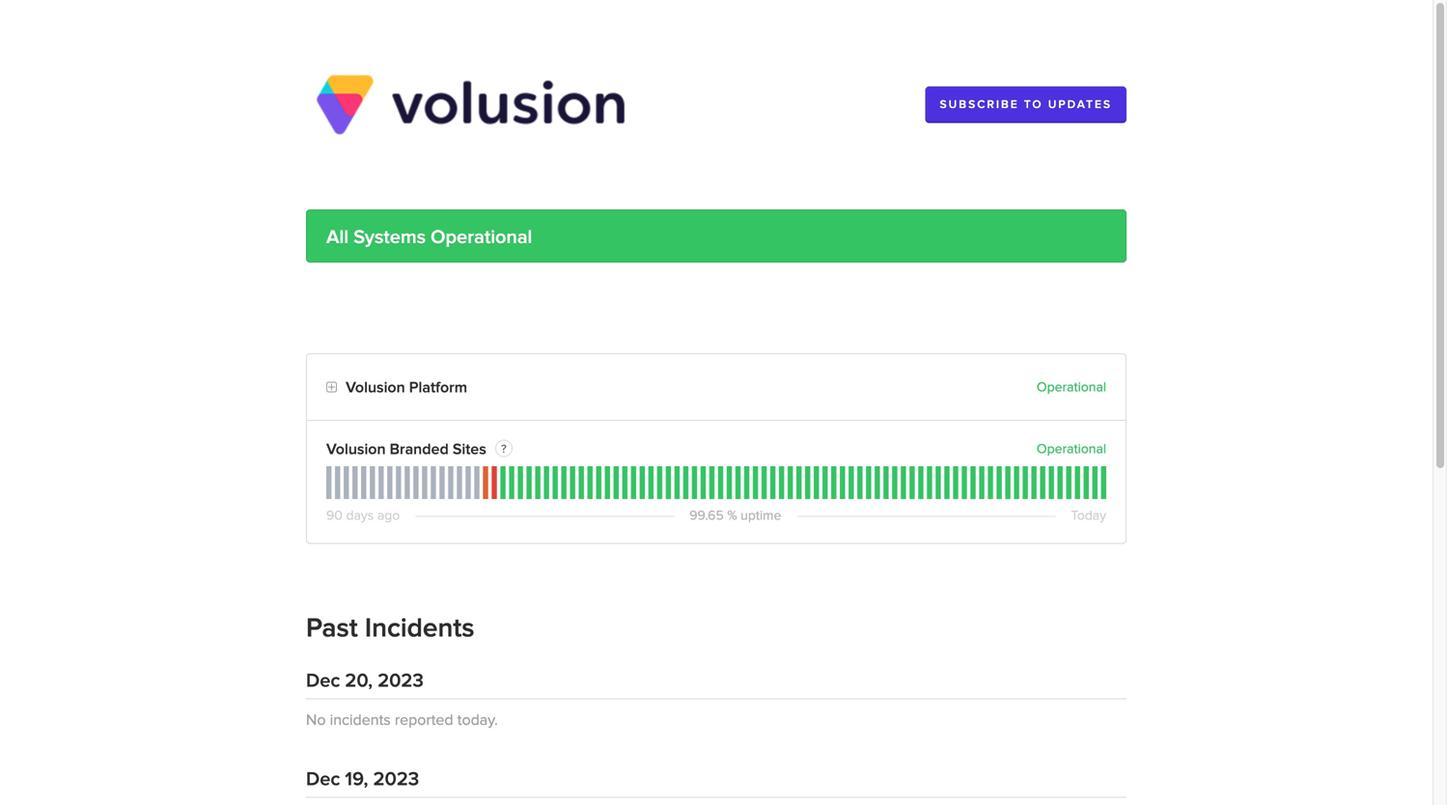 Task type: describe. For each thing, give the bounding box(es) containing it.
volusion platform
[[346, 380, 467, 396]]

90
[[326, 509, 343, 523]]

volusion for volusion platform
[[346, 380, 405, 396]]

sites
[[453, 442, 486, 458]]

days
[[346, 509, 374, 523]]

branded
[[390, 442, 449, 458]]

no
[[306, 713, 326, 728]]

?
[[501, 444, 507, 455]]

past
[[306, 616, 358, 643]]

, for 19
[[364, 770, 368, 790]]

2023 for dec 20 , 2023
[[378, 672, 424, 691]]

past incidents link
[[306, 616, 475, 643]]

all systems operational
[[326, 228, 532, 248]]

no incidents reported today.
[[306, 713, 498, 728]]

2023 for dec 19 , 2023
[[373, 770, 419, 790]]

reported
[[395, 713, 453, 728]]

dec for dec 20 , 2023
[[306, 672, 340, 691]]



Task type: vqa. For each thing, say whether or not it's contained in the screenshot.
the %
yes



Task type: locate. For each thing, give the bounding box(es) containing it.
2 dec from the top
[[306, 770, 340, 790]]

19
[[345, 770, 364, 790]]

0 vertical spatial 2023
[[378, 672, 424, 691]]

0 vertical spatial volusion
[[346, 380, 405, 396]]

page logo image
[[306, 68, 634, 142]]

1 dec from the top
[[306, 672, 340, 691]]

systems
[[354, 228, 426, 248]]

dec 20 , 2023
[[306, 672, 424, 691]]

incidents
[[330, 713, 391, 728]]

0 vertical spatial operational
[[431, 228, 532, 248]]

today.
[[457, 713, 498, 728]]

1 vertical spatial ,
[[364, 770, 368, 790]]

platform
[[409, 380, 467, 396]]

0 vertical spatial dec
[[306, 672, 340, 691]]

volusion left platform
[[346, 380, 405, 396]]

incidents
[[365, 616, 475, 643]]

99.65
[[690, 509, 724, 523]]

2023 up no incidents reported today. at the left of page
[[378, 672, 424, 691]]

today
[[1071, 509, 1106, 523]]

2 vertical spatial operational
[[1037, 443, 1106, 456]]

operational
[[431, 228, 532, 248], [1037, 381, 1106, 394], [1037, 443, 1106, 456]]

%
[[727, 509, 737, 523]]

99.65 % uptime
[[690, 509, 781, 523]]

dec left 19
[[306, 770, 340, 790]]

, down incidents
[[364, 770, 368, 790]]

dec for dec 19 , 2023
[[306, 770, 340, 790]]

dec
[[306, 672, 340, 691], [306, 770, 340, 790]]

all
[[326, 228, 349, 248]]

1 vertical spatial 2023
[[373, 770, 419, 790]]

volusion left the branded
[[326, 442, 386, 458]]

90 days ago
[[326, 509, 400, 523]]

dec 19 , 2023
[[306, 770, 419, 790]]

volusion
[[346, 380, 405, 396], [326, 442, 386, 458]]

1 vertical spatial dec
[[306, 770, 340, 790]]

,
[[368, 672, 373, 691], [364, 770, 368, 790]]

0 vertical spatial ,
[[368, 672, 373, 691]]

past incidents
[[306, 616, 475, 643]]

dec left 20
[[306, 672, 340, 691]]

volusion for volusion branded sites
[[326, 442, 386, 458]]

1 vertical spatial operational
[[1037, 381, 1106, 394]]

2023 right 19
[[373, 770, 419, 790]]

uptime
[[741, 509, 781, 523]]

2023
[[378, 672, 424, 691], [373, 770, 419, 790]]

volusion branded sites
[[326, 442, 486, 458]]

, up incidents
[[368, 672, 373, 691]]

1 vertical spatial volusion
[[326, 442, 386, 458]]

20
[[345, 672, 368, 691]]

ago
[[377, 509, 400, 523]]

, for 20
[[368, 672, 373, 691]]



